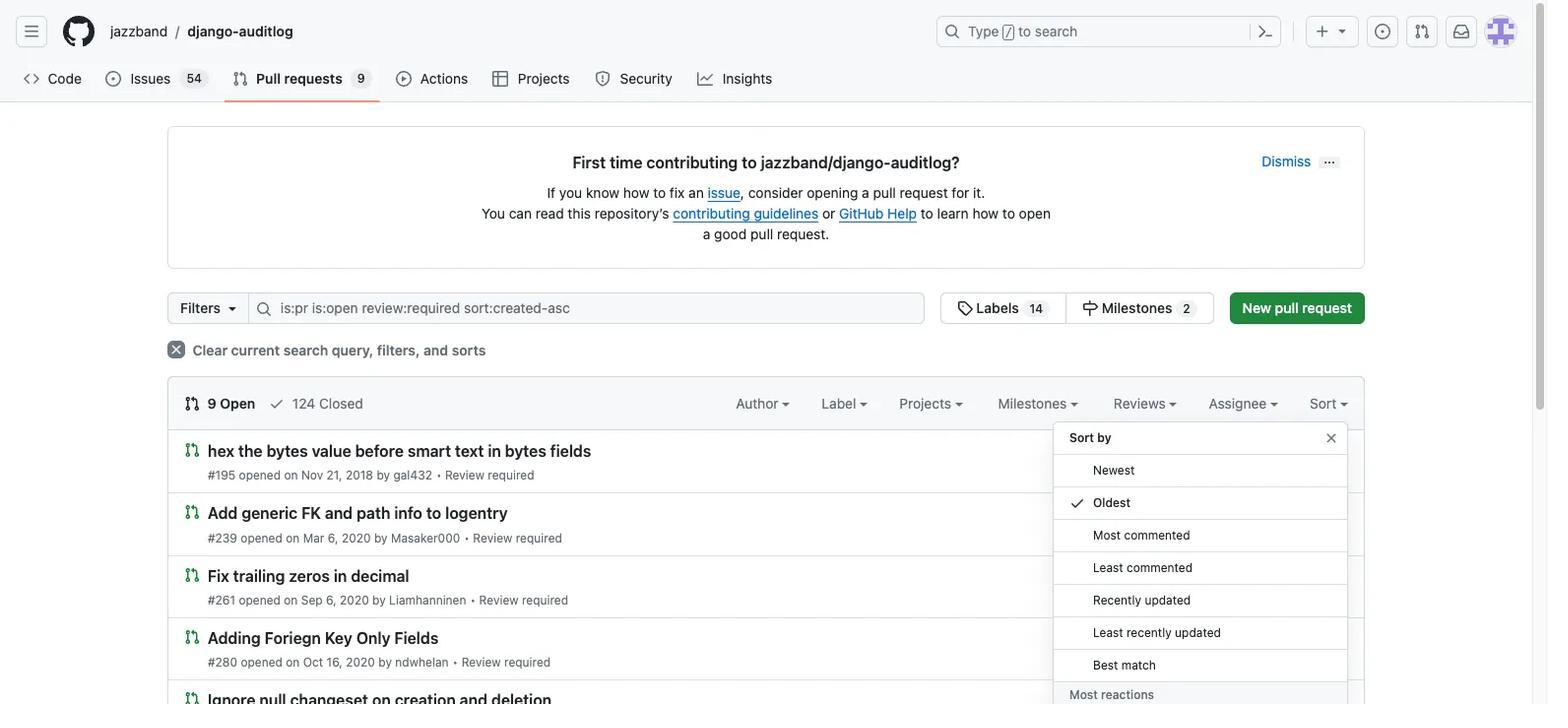 Task type: vqa. For each thing, say whether or not it's contained in the screenshot.
book "ICON" to the middle
no



Task type: describe. For each thing, give the bounding box(es) containing it.
pull inside to learn how to open a good pull request.
[[751, 226, 773, 242]]

124 closed link
[[269, 393, 363, 414]]

1 bytes from the left
[[266, 443, 308, 460]]

adding foriegn key only fields #280             opened on oct 16, 2020 by ndwhelan • review required
[[208, 630, 551, 670]]

issue
[[708, 184, 741, 201]]

how inside to learn how to open a good pull request.
[[973, 205, 999, 222]]

mar
[[303, 530, 324, 545]]

1 horizontal spatial request
[[1302, 299, 1352, 316]]

ndwhelan
[[395, 655, 449, 670]]

#261
[[208, 593, 235, 608]]

add generic fk and path info to logentry link
[[208, 505, 508, 523]]

pull inside the new pull request link
[[1275, 299, 1299, 316]]

by inside add generic fk and path info to logentry #239             opened on mar 6, 2020 by masaker000 • review required
[[374, 530, 388, 545]]

newest
[[1093, 463, 1135, 478]]

code link
[[16, 64, 90, 94]]

open
[[220, 395, 255, 412]]

github help link
[[839, 205, 917, 222]]

add generic fk and path info to logentry #239             opened on mar 6, 2020 by masaker000 • review required
[[208, 505, 562, 545]]

1 horizontal spatial and
[[424, 342, 448, 358]]

on inside adding foriegn key only fields #280             opened on oct 16, 2020 by ndwhelan • review required
[[286, 655, 300, 670]]

review required link for add generic fk and path info to logentry
[[473, 530, 562, 545]]

5 open pull request element from the top
[[184, 691, 200, 704]]

open pull request image for add generic fk and path info to logentry
[[184, 505, 200, 520]]

milestones for milestones 2
[[1102, 299, 1172, 316]]

this
[[568, 205, 591, 222]]

time
[[610, 154, 643, 171]]

author button
[[736, 393, 790, 414]]

9 open
[[204, 395, 255, 412]]

reviews button
[[1114, 393, 1177, 414]]

review required link for hex the bytes value before smart text in bytes fields
[[445, 468, 534, 483]]

or
[[822, 205, 835, 222]]

to up ',' at the top
[[742, 154, 757, 171]]

most for most reactions
[[1070, 687, 1098, 702]]

fix trailing zeros in decimal #261             opened on sep 6, 2020 by liamhanninen • review required
[[208, 567, 568, 608]]

to right help
[[921, 205, 933, 222]]

pull requests
[[256, 70, 343, 87]]

review inside hex the bytes value before smart text in bytes fields #195             opened on nov 21, 2018 by gal432 • review required
[[445, 468, 485, 483]]

on inside fix trailing zeros in decimal #261             opened on sep 6, 2020 by liamhanninen • review required
[[284, 593, 298, 608]]

read
[[536, 205, 564, 222]]

1 horizontal spatial pull
[[873, 184, 896, 201]]

review required link for adding foriegn key only fields
[[462, 655, 551, 670]]

new pull request
[[1243, 299, 1352, 316]]

to learn how to open a good pull request.
[[703, 205, 1051, 242]]

best match
[[1093, 658, 1156, 673]]

0 vertical spatial a
[[862, 184, 869, 201]]

know
[[586, 184, 619, 201]]

to left open
[[1002, 205, 1015, 222]]

can
[[509, 205, 532, 222]]

fields
[[550, 443, 591, 460]]

gal432
[[393, 468, 432, 483]]

newest link
[[1054, 455, 1347, 488]]

by inside adding foriegn key only fields #280             opened on oct 16, 2020 by ndwhelan • review required
[[378, 655, 392, 670]]

open pull request element for add
[[184, 504, 200, 520]]

on inside add generic fk and path info to logentry #239             opened on mar 6, 2020 by masaker000 • review required
[[286, 530, 300, 545]]

to left fix
[[653, 184, 666, 201]]

issues
[[130, 70, 171, 87]]

repository's
[[595, 205, 669, 222]]

add
[[208, 505, 238, 523]]

adding
[[208, 630, 261, 647]]

required inside add generic fk and path info to logentry #239             opened on mar 6, 2020 by masaker000 • review required
[[516, 530, 562, 545]]

liamhanninen link
[[389, 593, 466, 608]]

ndwhelan link
[[395, 655, 449, 670]]

opened inside add generic fk and path info to logentry #239             opened on mar 6, 2020 by masaker000 • review required
[[241, 530, 282, 545]]

good
[[714, 226, 747, 242]]

before
[[355, 443, 404, 460]]

consider
[[748, 184, 803, 201]]

actions link
[[388, 64, 477, 94]]

9 open link
[[184, 393, 255, 414]]

1 vertical spatial 1 link
[[1134, 566, 1159, 584]]

• inside add generic fk and path info to logentry #239             opened on mar 6, 2020 by masaker000 • review required
[[464, 530, 470, 545]]

open pull request image for hex the bytes value before smart text in bytes fields
[[184, 442, 200, 458]]

clear current search query, filters, and sorts
[[189, 342, 486, 358]]

help
[[887, 205, 917, 222]]

#280
[[208, 655, 237, 670]]

jazzband
[[110, 23, 168, 39]]

an
[[689, 184, 704, 201]]

you
[[559, 184, 582, 201]]

2020 for only
[[346, 655, 375, 670]]

type
[[968, 23, 999, 39]]

milestones 2
[[1098, 299, 1190, 316]]

16,
[[327, 655, 343, 670]]

least recently updated
[[1093, 625, 1221, 640]]

recently
[[1093, 593, 1141, 608]]

9 for 9
[[357, 71, 365, 86]]

14
[[1030, 301, 1043, 316]]

commented for most commented
[[1124, 528, 1190, 543]]

fk
[[301, 505, 321, 523]]

milestones for milestones
[[998, 395, 1071, 412]]

foriegn
[[265, 630, 321, 647]]

2 bytes from the left
[[505, 443, 546, 460]]

projects inside projects popup button
[[899, 395, 955, 412]]

query,
[[332, 342, 373, 358]]

jazzband/django-
[[761, 154, 891, 171]]

check image for 124 closed link
[[269, 396, 285, 412]]

graph image
[[697, 71, 713, 87]]

pull
[[256, 70, 281, 87]]

2018
[[346, 468, 373, 483]]

required inside hex the bytes value before smart text in bytes fields #195             opened on nov 21, 2018 by gal432 • review required
[[488, 468, 534, 483]]

6, inside add generic fk and path info to logentry #239             opened on mar 6, 2020 by masaker000 • review required
[[328, 530, 338, 545]]

review inside fix trailing zeros in decimal #261             opened on sep 6, 2020 by liamhanninen • review required
[[479, 593, 519, 608]]

clear
[[193, 342, 228, 358]]

comment image
[[1323, 506, 1339, 522]]

to inside add generic fk and path info to logentry #239             opened on mar 6, 2020 by masaker000 • review required
[[426, 505, 441, 523]]

actions
[[420, 70, 468, 87]]

notifications image
[[1454, 24, 1469, 39]]

Issues search field
[[248, 293, 925, 324]]

opened inside fix trailing zeros in decimal #261             opened on sep 6, 2020 by liamhanninen • review required
[[239, 593, 281, 608]]

review required link for fix trailing zeros in decimal
[[479, 593, 568, 608]]

in inside fix trailing zeros in decimal #261             opened on sep 6, 2020 by liamhanninen • review required
[[334, 567, 347, 585]]

open pull request element for fix
[[184, 566, 200, 583]]

it.
[[973, 184, 985, 201]]

commented for least commented
[[1127, 560, 1193, 575]]

oct
[[303, 655, 323, 670]]

open pull request image for adding foriegn key only fields
[[184, 629, 200, 645]]

projects button
[[899, 393, 963, 414]]

filters button
[[167, 293, 249, 324]]

text
[[455, 443, 484, 460]]

#195
[[208, 468, 236, 483]]

auditlog
[[239, 23, 293, 39]]

oldest
[[1093, 495, 1131, 510]]

requests
[[284, 70, 343, 87]]

,
[[741, 184, 745, 201]]

to right type
[[1018, 23, 1031, 39]]

21,
[[327, 468, 342, 483]]

tag image
[[957, 300, 973, 316]]

none search field containing filters
[[167, 293, 1214, 324]]

logentry
[[445, 505, 508, 523]]

projects link
[[485, 64, 579, 94]]

best
[[1093, 658, 1118, 673]]

oldest link
[[1054, 488, 1347, 520]]

closed
[[319, 395, 363, 412]]

comment image
[[1321, 443, 1337, 459]]

issue element
[[940, 293, 1214, 324]]

2 inside milestones 2
[[1183, 301, 1190, 316]]

0 horizontal spatial how
[[623, 184, 649, 201]]

1 vertical spatial contributing
[[673, 205, 750, 222]]

least for least commented
[[1093, 560, 1123, 575]]

1 vertical spatial 2
[[1341, 568, 1348, 583]]

django-
[[187, 23, 239, 39]]

you
[[482, 205, 505, 222]]



Task type: locate. For each thing, give the bounding box(es) containing it.
0 vertical spatial 2
[[1183, 301, 1190, 316]]

dismiss
[[1262, 153, 1311, 169]]

1 horizontal spatial sort
[[1310, 395, 1337, 412]]

• inside adding foriegn key only fields #280             opened on oct 16, 2020 by ndwhelan • review required
[[453, 655, 458, 670]]

0 horizontal spatial pull
[[751, 226, 773, 242]]

hex the bytes value before smart text in bytes fields #195             opened on nov 21, 2018 by gal432 • review required
[[208, 443, 591, 483]]

command palette image
[[1258, 24, 1273, 39]]

search right type
[[1035, 23, 1078, 39]]

check image
[[269, 396, 285, 412], [1070, 495, 1085, 511]]

opened inside hex the bytes value before smart text in bytes fields #195             opened on nov 21, 2018 by gal432 • review required
[[239, 468, 281, 483]]

/ for jazzband
[[175, 23, 180, 40]]

on left nov
[[284, 468, 298, 483]]

fix trailing zeros in decimal link
[[208, 567, 409, 585]]

new
[[1243, 299, 1271, 316]]

code image
[[24, 71, 39, 87]]

check image inside oldest link
[[1070, 495, 1085, 511]]

guidelines
[[754, 205, 819, 222]]

close menu image
[[1324, 430, 1339, 446]]

4 open pull request image from the top
[[184, 629, 200, 645]]

0 horizontal spatial triangle down image
[[224, 300, 240, 316]]

1 open pull request image from the top
[[184, 442, 200, 458]]

review required link right liamhanninen
[[479, 593, 568, 608]]

in right text
[[488, 443, 501, 460]]

1 horizontal spatial search
[[1035, 23, 1078, 39]]

git pull request image
[[232, 71, 248, 87]]

open pull request element
[[184, 441, 200, 458], [184, 504, 200, 520], [184, 566, 200, 583], [184, 628, 200, 645], [184, 691, 200, 704]]

2 least from the top
[[1093, 625, 1123, 640]]

3 open pull request element from the top
[[184, 566, 200, 583]]

a up github on the right of the page
[[862, 184, 869, 201]]

0 horizontal spatial a
[[703, 226, 710, 242]]

/ inside jazzband / django-auditlog
[[175, 23, 180, 40]]

1 vertical spatial most
[[1070, 687, 1098, 702]]

0 vertical spatial 1
[[1342, 506, 1348, 520]]

recently updated link
[[1054, 585, 1347, 618]]

9
[[357, 71, 365, 86], [207, 395, 216, 412]]

0 vertical spatial updated
[[1145, 593, 1191, 608]]

6, right mar
[[328, 530, 338, 545]]

0 vertical spatial 1 link
[[1323, 504, 1348, 522]]

1 horizontal spatial 1
[[1342, 506, 1348, 520]]

0 vertical spatial 6,
[[328, 530, 338, 545]]

code
[[48, 70, 82, 87]]

• inside fix trailing zeros in decimal #261             opened on sep 6, 2020 by liamhanninen • review required
[[470, 593, 476, 608]]

1 horizontal spatial projects
[[899, 395, 955, 412]]

0 horizontal spatial bytes
[[266, 443, 308, 460]]

if you know how to fix an issue ,           consider opening a pull request for it.
[[547, 184, 985, 201]]

1 open pull request element from the top
[[184, 441, 200, 458]]

/ right type
[[1005, 26, 1012, 39]]

issue opened image for issues
[[106, 71, 121, 87]]

0 horizontal spatial /
[[175, 23, 180, 40]]

0 vertical spatial triangle down image
[[1334, 23, 1350, 38]]

match
[[1121, 658, 1156, 673]]

issue opened image inside 1 link
[[1134, 568, 1150, 584]]

filters
[[180, 299, 221, 316]]

projects right table image
[[518, 70, 570, 87]]

contributing down issue
[[673, 205, 750, 222]]

review right ndwhelan link
[[462, 655, 501, 670]]

in right zeros
[[334, 567, 347, 585]]

github
[[839, 205, 884, 222]]

1 vertical spatial 2020
[[340, 593, 369, 608]]

2 vertical spatial pull
[[1275, 299, 1299, 316]]

commented up 'recently updated'
[[1127, 560, 1193, 575]]

by down decimal
[[372, 593, 386, 608]]

hex
[[208, 443, 234, 460]]

triangle down image
[[1334, 23, 1350, 38], [224, 300, 240, 316]]

0 horizontal spatial check image
[[269, 396, 285, 412]]

insights link
[[690, 64, 782, 94]]

2020 inside add generic fk and path info to logentry #239             opened on mar 6, 2020 by masaker000 • review required
[[342, 530, 371, 545]]

search
[[1035, 23, 1078, 39], [283, 342, 328, 358]]

1 vertical spatial how
[[973, 205, 999, 222]]

table image
[[493, 71, 509, 87]]

/
[[175, 23, 180, 40], [1005, 26, 1012, 39]]

review inside add generic fk and path info to logentry #239             opened on mar 6, 2020 by masaker000 • review required
[[473, 530, 512, 545]]

2 open pull request image from the top
[[184, 505, 200, 520]]

how up repository's
[[623, 184, 649, 201]]

updated inside 'link'
[[1145, 593, 1191, 608]]

value
[[312, 443, 351, 460]]

most for most commented
[[1093, 528, 1121, 543]]

review
[[445, 468, 485, 483], [473, 530, 512, 545], [479, 593, 519, 608], [462, 655, 501, 670]]

check image left 124 at the bottom
[[269, 396, 285, 412]]

bytes left fields
[[505, 443, 546, 460]]

0 vertical spatial request
[[900, 184, 948, 201]]

pull up github help link
[[873, 184, 896, 201]]

1 vertical spatial issue opened image
[[1134, 568, 1150, 584]]

recently
[[1127, 625, 1172, 640]]

0 horizontal spatial issue opened image
[[106, 71, 121, 87]]

1 least from the top
[[1093, 560, 1123, 575]]

milestone image
[[1082, 300, 1098, 316]]

1 vertical spatial triangle down image
[[224, 300, 240, 316]]

commented inside 'link'
[[1127, 560, 1193, 575]]

1 vertical spatial in
[[334, 567, 347, 585]]

1 horizontal spatial /
[[1005, 26, 1012, 39]]

• right liamhanninen
[[470, 593, 476, 608]]

issue opened image
[[106, 71, 121, 87], [1134, 568, 1150, 584]]

• down smart at the bottom
[[436, 468, 442, 483]]

1 vertical spatial 9
[[207, 395, 216, 412]]

projects inside projects link
[[518, 70, 570, 87]]

on left sep
[[284, 593, 298, 608]]

1 vertical spatial milestones
[[998, 395, 1071, 412]]

review down logentry on the bottom left of page
[[473, 530, 512, 545]]

0 horizontal spatial sort
[[1070, 430, 1094, 445]]

request up help
[[900, 184, 948, 201]]

milestones button
[[998, 393, 1079, 414]]

opened down the
[[239, 468, 281, 483]]

best match link
[[1054, 650, 1347, 683]]

least up best
[[1093, 625, 1123, 640]]

pull right new
[[1275, 299, 1299, 316]]

sort button
[[1310, 393, 1348, 414]]

1 vertical spatial 6,
[[326, 593, 337, 608]]

you can read this repository's contributing guidelines or github help
[[482, 205, 917, 222]]

jazzband / django-auditlog
[[110, 23, 293, 40]]

0 vertical spatial how
[[623, 184, 649, 201]]

most down oldest
[[1093, 528, 1121, 543]]

/ for type
[[1005, 26, 1012, 39]]

1 horizontal spatial milestones
[[1102, 299, 1172, 316]]

opened down the adding
[[241, 655, 283, 670]]

0 horizontal spatial milestones
[[998, 395, 1071, 412]]

pull down 'contributing guidelines' 'link'
[[751, 226, 773, 242]]

0 horizontal spatial and
[[325, 505, 353, 523]]

1 vertical spatial commented
[[1127, 560, 1193, 575]]

labels
[[976, 299, 1019, 316]]

• down logentry on the bottom left of page
[[464, 530, 470, 545]]

opened inside adding foriegn key only fields #280             opened on oct 16, 2020 by ndwhelan • review required
[[241, 655, 283, 670]]

1 vertical spatial request
[[1302, 299, 1352, 316]]

required inside fix trailing zeros in decimal #261             opened on sep 6, 2020 by liamhanninen • review required
[[522, 593, 568, 608]]

by up newest
[[1097, 430, 1112, 445]]

1 vertical spatial updated
[[1175, 625, 1221, 640]]

review down text
[[445, 468, 485, 483]]

most down best
[[1070, 687, 1098, 702]]

least inside least recently updated link
[[1093, 625, 1123, 640]]

a
[[862, 184, 869, 201], [703, 226, 710, 242]]

how down it.
[[973, 205, 999, 222]]

1 up 'recently updated'
[[1154, 568, 1159, 583]]

3 open pull request image from the top
[[184, 567, 200, 583]]

how
[[623, 184, 649, 201], [973, 205, 999, 222]]

1 vertical spatial search
[[283, 342, 328, 358]]

bytes up nov
[[266, 443, 308, 460]]

2 horizontal spatial pull
[[1275, 299, 1299, 316]]

path
[[357, 505, 390, 523]]

key
[[325, 630, 352, 647]]

• inside hex the bytes value before smart text in bytes fields #195             opened on nov 21, 2018 by gal432 • review required
[[436, 468, 442, 483]]

review required link
[[445, 468, 534, 483], [473, 530, 562, 545], [479, 593, 568, 608], [462, 655, 551, 670]]

git pull request image
[[1414, 24, 1430, 39], [184, 396, 200, 412]]

2 vertical spatial 2020
[[346, 655, 375, 670]]

check image for oldest link
[[1070, 495, 1085, 511]]

open pull request image left fix
[[184, 567, 200, 583]]

opened down generic
[[241, 530, 282, 545]]

1 vertical spatial 1
[[1154, 568, 1159, 583]]

0 horizontal spatial in
[[334, 567, 347, 585]]

by inside hex the bytes value before smart text in bytes fields #195             opened on nov 21, 2018 by gal432 • review required
[[377, 468, 390, 483]]

issue link
[[708, 184, 741, 201]]

54
[[187, 71, 202, 86]]

2020 inside adding foriegn key only fields #280             opened on oct 16, 2020 by ndwhelan • review required
[[346, 655, 375, 670]]

1 horizontal spatial a
[[862, 184, 869, 201]]

on left oct
[[286, 655, 300, 670]]

a inside to learn how to open a good pull request.
[[703, 226, 710, 242]]

0 vertical spatial 9
[[357, 71, 365, 86]]

assignee
[[1209, 395, 1271, 412]]

sort inside menu
[[1070, 430, 1094, 445]]

0 vertical spatial and
[[424, 342, 448, 358]]

6, right sep
[[326, 593, 337, 608]]

0 horizontal spatial request
[[900, 184, 948, 201]]

None search field
[[167, 293, 1214, 324]]

git pull request image right issue opened image
[[1414, 24, 1430, 39]]

0 horizontal spatial git pull request image
[[184, 396, 200, 412]]

contributing up an
[[646, 154, 738, 171]]

by inside menu
[[1097, 430, 1112, 445]]

0 vertical spatial commented
[[1124, 528, 1190, 543]]

2020 for in
[[340, 593, 369, 608]]

search image
[[256, 301, 272, 317]]

by right 2018
[[377, 468, 390, 483]]

in
[[488, 443, 501, 460], [334, 567, 347, 585]]

milestones inside popup button
[[998, 395, 1071, 412]]

plus image
[[1315, 24, 1331, 39]]

generic
[[242, 505, 298, 523]]

opening
[[807, 184, 858, 201]]

1 horizontal spatial git pull request image
[[1414, 24, 1430, 39]]

jazzband link
[[102, 16, 175, 47]]

1 horizontal spatial in
[[488, 443, 501, 460]]

updated up least recently updated
[[1145, 593, 1191, 608]]

issue opened image for 1
[[1134, 568, 1150, 584]]

0 vertical spatial check image
[[269, 396, 285, 412]]

x image
[[167, 341, 185, 358]]

bytes
[[266, 443, 308, 460], [505, 443, 546, 460]]

fix
[[208, 567, 229, 585]]

by down only
[[378, 655, 392, 670]]

git pull request image left 9 open
[[184, 396, 200, 412]]

0 horizontal spatial 1 link
[[1134, 566, 1159, 584]]

auditlog?
[[891, 154, 960, 171]]

most commented link
[[1054, 520, 1347, 553]]

least up recently
[[1093, 560, 1123, 575]]

check image inside 124 closed link
[[269, 396, 285, 412]]

commented up least commented
[[1124, 528, 1190, 543]]

triangle down image inside filters popup button
[[224, 300, 240, 316]]

list
[[102, 16, 925, 47]]

1 link up 'recently updated'
[[1134, 566, 1159, 584]]

1 horizontal spatial 9
[[357, 71, 365, 86]]

0 vertical spatial most
[[1093, 528, 1121, 543]]

#239
[[208, 530, 237, 545]]

masaker000
[[391, 530, 460, 545]]

2 link
[[1321, 566, 1348, 583]]

0 vertical spatial in
[[488, 443, 501, 460]]

triangle down image left search icon
[[224, 300, 240, 316]]

review inside adding foriegn key only fields #280             opened on oct 16, 2020 by ndwhelan • review required
[[462, 655, 501, 670]]

review right liamhanninen
[[479, 593, 519, 608]]

sort up newest
[[1070, 430, 1094, 445]]

/ left django-
[[175, 23, 180, 40]]

open pull request image
[[184, 692, 200, 704]]

least for least recently updated
[[1093, 625, 1123, 640]]

issue opened image left issues in the left of the page
[[106, 71, 121, 87]]

1 horizontal spatial bytes
[[505, 443, 546, 460]]

open pull request image
[[184, 442, 200, 458], [184, 505, 200, 520], [184, 567, 200, 583], [184, 629, 200, 645]]

dismiss ...
[[1262, 152, 1335, 169]]

updated down recently updated 'link'
[[1175, 625, 1221, 640]]

milestones inside issue element
[[1102, 299, 1172, 316]]

least commented
[[1093, 560, 1193, 575]]

0 vertical spatial 2020
[[342, 530, 371, 545]]

git pull request image inside 9 open link
[[184, 396, 200, 412]]

2 open pull request element from the top
[[184, 504, 200, 520]]

request
[[900, 184, 948, 201], [1302, 299, 1352, 316]]

9 left open
[[207, 395, 216, 412]]

required inside adding foriegn key only fields #280             opened on oct 16, 2020 by ndwhelan • review required
[[504, 655, 551, 670]]

opened down trailing
[[239, 593, 281, 608]]

hex the bytes value before smart text in bytes fields link
[[208, 443, 591, 460]]

sep
[[301, 593, 323, 608]]

1 horizontal spatial 1 link
[[1323, 504, 1348, 522]]

sort for sort by
[[1070, 430, 1094, 445]]

review required link down text
[[445, 468, 534, 483]]

least inside least commented 'link'
[[1093, 560, 1123, 575]]

open pull request image left the adding
[[184, 629, 200, 645]]

on inside hex the bytes value before smart text in bytes fields #195             opened on nov 21, 2018 by gal432 • review required
[[284, 468, 298, 483]]

clear current search query, filters, and sorts link
[[167, 341, 486, 358]]

list containing jazzband
[[102, 16, 925, 47]]

zeros
[[289, 567, 330, 585]]

sort up close menu icon
[[1310, 395, 1337, 412]]

labels 14
[[973, 299, 1043, 316]]

request right new
[[1302, 299, 1352, 316]]

shield image
[[595, 71, 611, 87]]

2020 right 16,
[[346, 655, 375, 670]]

9 left play icon
[[357, 71, 365, 86]]

check image left oldest
[[1070, 495, 1085, 511]]

open pull request element for hex
[[184, 441, 200, 458]]

0 vertical spatial least
[[1093, 560, 1123, 575]]

and inside add generic fk and path info to logentry #239             opened on mar 6, 2020 by masaker000 • review required
[[325, 505, 353, 523]]

1 vertical spatial least
[[1093, 625, 1123, 640]]

current
[[231, 342, 280, 358]]

1 horizontal spatial triangle down image
[[1334, 23, 1350, 38]]

1 vertical spatial git pull request image
[[184, 396, 200, 412]]

1 horizontal spatial check image
[[1070, 495, 1085, 511]]

review required link right ndwhelan link
[[462, 655, 551, 670]]

play image
[[396, 71, 411, 87]]

author
[[736, 395, 782, 412]]

and right fk at the bottom left
[[325, 505, 353, 523]]

by
[[1097, 430, 1112, 445], [377, 468, 390, 483], [374, 530, 388, 545], [372, 593, 386, 608], [378, 655, 392, 670]]

triangle down image right plus image
[[1334, 23, 1350, 38]]

info
[[394, 505, 422, 523]]

issue opened image up 'recently updated'
[[1134, 568, 1150, 584]]

sort for sort
[[1310, 395, 1337, 412]]

• right ndwhelan link
[[453, 655, 458, 670]]

open pull request image left the add
[[184, 505, 200, 520]]

milestones up sort by
[[998, 395, 1071, 412]]

sort inside popup button
[[1310, 395, 1337, 412]]

0 vertical spatial search
[[1035, 23, 1078, 39]]

0 vertical spatial projects
[[518, 70, 570, 87]]

issue opened image
[[1375, 24, 1391, 39]]

6, inside fix trailing zeros in decimal #261             opened on sep 6, 2020 by liamhanninen • review required
[[326, 593, 337, 608]]

1 right comment image
[[1342, 506, 1348, 520]]

1 vertical spatial sort
[[1070, 430, 1094, 445]]

sort by menu
[[1053, 414, 1348, 704]]

1 vertical spatial projects
[[899, 395, 955, 412]]

to up masaker000 link
[[426, 505, 441, 523]]

1 horizontal spatial how
[[973, 205, 999, 222]]

commented
[[1124, 528, 1190, 543], [1127, 560, 1193, 575]]

0 vertical spatial contributing
[[646, 154, 738, 171]]

open pull request element for adding
[[184, 628, 200, 645]]

2 vertical spatial 2
[[1341, 630, 1348, 645]]

1 horizontal spatial issue opened image
[[1134, 568, 1150, 584]]

open pull request image for fix trailing zeros in decimal
[[184, 567, 200, 583]]

1 vertical spatial check image
[[1070, 495, 1085, 511]]

by down the path
[[374, 530, 388, 545]]

1 vertical spatial pull
[[751, 226, 773, 242]]

reviews
[[1114, 395, 1169, 412]]

9 for 9 open
[[207, 395, 216, 412]]

0 horizontal spatial projects
[[518, 70, 570, 87]]

a down you can read this repository's contributing guidelines or github help
[[703, 226, 710, 242]]

1 link down comment icon
[[1323, 504, 1348, 522]]

0 horizontal spatial search
[[283, 342, 328, 358]]

first
[[573, 154, 606, 171]]

and left sorts
[[424, 342, 448, 358]]

0 vertical spatial sort
[[1310, 395, 1337, 412]]

milestones
[[1102, 299, 1172, 316], [998, 395, 1071, 412]]

Search all issues text field
[[248, 293, 925, 324]]

0 vertical spatial git pull request image
[[1414, 24, 1430, 39]]

assignee button
[[1209, 393, 1278, 414]]

1 vertical spatial and
[[325, 505, 353, 523]]

in inside hex the bytes value before smart text in bytes fields #195             opened on nov 21, 2018 by gal432 • review required
[[488, 443, 501, 460]]

/ inside type / to search
[[1005, 26, 1012, 39]]

by inside fix trailing zeros in decimal #261             opened on sep 6, 2020 by liamhanninen • review required
[[372, 593, 386, 608]]

milestones right milestone image
[[1102, 299, 1172, 316]]

review required link down logentry on the bottom left of page
[[473, 530, 562, 545]]

search left the query,
[[283, 342, 328, 358]]

0 vertical spatial pull
[[873, 184, 896, 201]]

on left mar
[[286, 530, 300, 545]]

homepage image
[[63, 16, 95, 47]]

0 horizontal spatial 1
[[1154, 568, 1159, 583]]

1 vertical spatial a
[[703, 226, 710, 242]]

0 horizontal spatial 9
[[207, 395, 216, 412]]

4 open pull request element from the top
[[184, 628, 200, 645]]

0 vertical spatial issue opened image
[[106, 71, 121, 87]]

projects right label popup button
[[899, 395, 955, 412]]

0 vertical spatial milestones
[[1102, 299, 1172, 316]]

fields
[[394, 630, 439, 647]]

open pull request image left hex
[[184, 442, 200, 458]]

2020 inside fix trailing zeros in decimal #261             opened on sep 6, 2020 by liamhanninen • review required
[[340, 593, 369, 608]]

8
[[1340, 443, 1348, 458]]

2020 down add generic fk and path info to logentry link
[[342, 530, 371, 545]]

2020 down decimal
[[340, 593, 369, 608]]

only
[[356, 630, 391, 647]]



